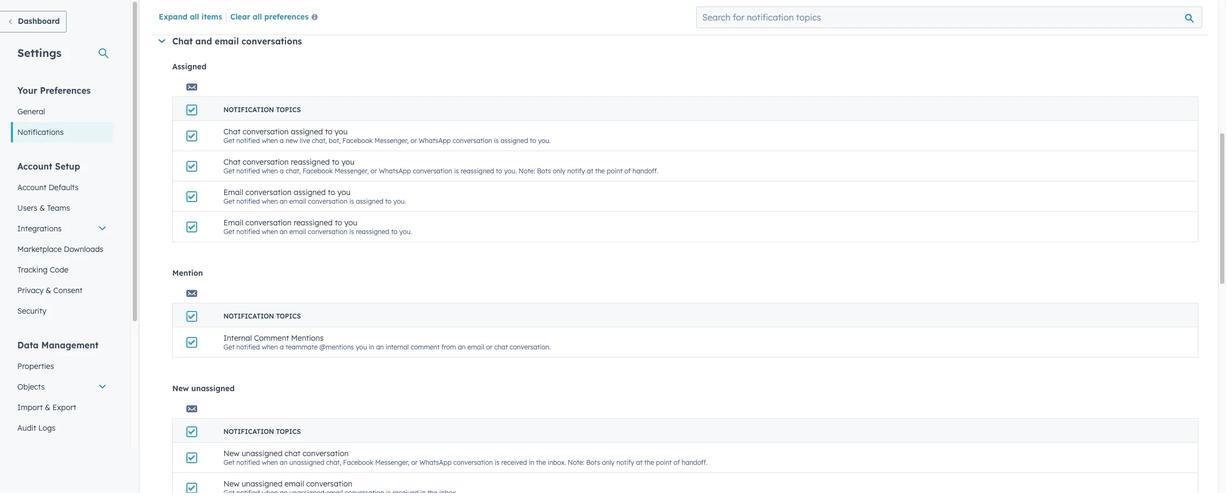 Task type: locate. For each thing, give the bounding box(es) containing it.
in right received at left
[[529, 459, 535, 467]]

a inside internal comment mentions get notified when a teammate @mentions you in an internal comment from an email or chat conversation.
[[280, 343, 284, 351]]

2 get from the top
[[224, 167, 235, 175]]

1 get from the top
[[224, 137, 235, 145]]

facebook
[[343, 137, 373, 145], [303, 167, 333, 175], [343, 459, 374, 467]]

you. inside email conversation assigned to you get notified when an email conversation is assigned to you.
[[394, 197, 406, 205]]

data
[[17, 340, 39, 351]]

notified
[[237, 137, 260, 145], [237, 167, 260, 175], [237, 197, 260, 205], [237, 228, 260, 236], [237, 343, 260, 351], [237, 459, 260, 467]]

objects button
[[11, 377, 113, 397]]

0 horizontal spatial of
[[625, 167, 631, 175]]

1 vertical spatial note:
[[568, 459, 585, 467]]

5 notified from the top
[[237, 343, 260, 351]]

whatsapp inside the chat conversation reassigned to you get notified when a chat, facebook messenger, or whatsapp conversation is reassigned to you. note: bots only notify at the point of handoff.
[[379, 167, 411, 175]]

at inside the chat conversation reassigned to you get notified when a chat, facebook messenger, or whatsapp conversation is reassigned to you. note: bots only notify at the point of handoff.
[[587, 167, 594, 175]]

chat, right live
[[312, 137, 327, 145]]

your
[[17, 85, 37, 96]]

3 topics from the top
[[276, 428, 301, 436]]

1 vertical spatial messenger,
[[335, 167, 369, 175]]

the
[[596, 167, 605, 175], [537, 459, 546, 467], [645, 459, 655, 467]]

of
[[625, 167, 631, 175], [674, 459, 680, 467]]

setup
[[55, 161, 80, 172]]

notification topics for assigned
[[224, 106, 301, 114]]

1 horizontal spatial all
[[253, 12, 262, 22]]

& right 'users'
[[40, 203, 45, 213]]

conversations
[[242, 36, 302, 47]]

1 a from the top
[[280, 137, 284, 145]]

an inside email conversation assigned to you get notified when an email conversation is assigned to you.
[[280, 197, 288, 205]]

5 when from the top
[[262, 343, 278, 351]]

or inside internal comment mentions get notified when a teammate @mentions you in an internal comment from an email or chat conversation.
[[486, 343, 493, 351]]

0 vertical spatial whatsapp
[[419, 137, 451, 145]]

0 vertical spatial chat
[[495, 343, 508, 351]]

1 when from the top
[[262, 137, 278, 145]]

1 notification from the top
[[224, 106, 274, 114]]

you. inside chat conversation assigned to you get notified when a new live chat, bot, facebook messenger, or whatsapp conversation is assigned to you.
[[538, 137, 551, 145]]

a left teammate
[[280, 343, 284, 351]]

4 when from the top
[[262, 228, 278, 236]]

an left internal
[[376, 343, 384, 351]]

get
[[224, 137, 235, 145], [224, 167, 235, 175], [224, 197, 235, 205], [224, 228, 235, 236], [224, 343, 235, 351], [224, 459, 235, 467]]

2 notified from the top
[[237, 167, 260, 175]]

2 all from the left
[[253, 12, 262, 22]]

all inside clear all preferences button
[[253, 12, 262, 22]]

2 a from the top
[[280, 167, 284, 175]]

& inside data management element
[[45, 403, 50, 413]]

2 when from the top
[[262, 167, 278, 175]]

0 horizontal spatial at
[[587, 167, 594, 175]]

get inside the chat conversation reassigned to you get notified when a chat, facebook messenger, or whatsapp conversation is reassigned to you. note: bots only notify at the point of handoff.
[[224, 167, 235, 175]]

chat inside the chat conversation reassigned to you get notified when a chat, facebook messenger, or whatsapp conversation is reassigned to you. note: bots only notify at the point of handoff.
[[224, 157, 241, 167]]

1 vertical spatial of
[[674, 459, 680, 467]]

email
[[224, 188, 244, 197], [224, 218, 244, 228]]

when inside the chat conversation reassigned to you get notified when a chat, facebook messenger, or whatsapp conversation is reassigned to you. note: bots only notify at the point of handoff.
[[262, 167, 278, 175]]

account up account defaults
[[17, 161, 52, 172]]

account for account setup
[[17, 161, 52, 172]]

tracking
[[17, 265, 48, 275]]

you inside email conversation reassigned to you get notified when an email conversation is reassigned to you.
[[345, 218, 358, 228]]

notified inside internal comment mentions get notified when a teammate @mentions you in an internal comment from an email or chat conversation.
[[237, 343, 260, 351]]

0 vertical spatial notify
[[568, 167, 586, 175]]

notified inside chat conversation assigned to you get notified when a new live chat, bot, facebook messenger, or whatsapp conversation is assigned to you.
[[237, 137, 260, 145]]

in left internal
[[369, 343, 375, 351]]

notified for chat conversation assigned to you
[[237, 137, 260, 145]]

you. inside the chat conversation reassigned to you get notified when a chat, facebook messenger, or whatsapp conversation is reassigned to you. note: bots only notify at the point of handoff.
[[504, 167, 517, 175]]

4 notified from the top
[[237, 228, 260, 236]]

note: inside the chat conversation reassigned to you get notified when a chat, facebook messenger, or whatsapp conversation is reassigned to you. note: bots only notify at the point of handoff.
[[519, 167, 536, 175]]

0 vertical spatial topics
[[276, 106, 301, 114]]

general link
[[11, 101, 113, 122]]

new
[[172, 384, 189, 394], [224, 449, 240, 459], [224, 479, 240, 489]]

2 vertical spatial facebook
[[343, 459, 374, 467]]

1 vertical spatial account
[[17, 183, 47, 192]]

2 vertical spatial chat,
[[326, 459, 342, 467]]

preferences
[[264, 12, 309, 22]]

email for email conversation reassigned to you
[[224, 218, 244, 228]]

3 get from the top
[[224, 197, 235, 205]]

0 vertical spatial &
[[40, 203, 45, 213]]

notify
[[568, 167, 586, 175], [617, 459, 635, 467]]

chat, for reassigned
[[286, 167, 301, 175]]

notified inside the chat conversation reassigned to you get notified when a chat, facebook messenger, or whatsapp conversation is reassigned to you. note: bots only notify at the point of handoff.
[[237, 167, 260, 175]]

a left new
[[280, 137, 284, 145]]

1 vertical spatial notification
[[224, 312, 274, 320]]

email
[[215, 36, 239, 47], [290, 197, 306, 205], [290, 228, 306, 236], [468, 343, 485, 351], [285, 479, 304, 489]]

1 horizontal spatial notify
[[617, 459, 635, 467]]

your preferences
[[17, 85, 91, 96]]

3 a from the top
[[280, 343, 284, 351]]

at
[[587, 167, 594, 175], [637, 459, 643, 467]]

you
[[335, 127, 348, 137], [342, 157, 355, 167], [338, 188, 351, 197], [345, 218, 358, 228], [356, 343, 367, 351]]

when inside internal comment mentions get notified when a teammate @mentions you in an internal comment from an email or chat conversation.
[[262, 343, 278, 351]]

mention
[[172, 268, 203, 278]]

2 vertical spatial topics
[[276, 428, 301, 436]]

0 horizontal spatial bots
[[537, 167, 551, 175]]

you for chat conversation assigned to you
[[335, 127, 348, 137]]

1 vertical spatial topics
[[276, 312, 301, 320]]

email inside email conversation reassigned to you get notified when an email conversation is reassigned to you.
[[290, 228, 306, 236]]

account up 'users'
[[17, 183, 47, 192]]

handoff. inside new unassigned chat conversation get notified when an unassigned chat, facebook messenger, or whatsapp conversation is received in the inbox. note: bots only notify at the point of handoff.
[[682, 459, 708, 467]]

1 horizontal spatial note:
[[568, 459, 585, 467]]

facebook inside chat conversation assigned to you get notified when a new live chat, bot, facebook messenger, or whatsapp conversation is assigned to you.
[[343, 137, 373, 145]]

a for reassigned
[[280, 167, 284, 175]]

1 vertical spatial email
[[224, 218, 244, 228]]

2 vertical spatial whatsapp
[[420, 459, 452, 467]]

0 horizontal spatial only
[[553, 167, 566, 175]]

3 notification from the top
[[224, 428, 274, 436]]

1 vertical spatial whatsapp
[[379, 167, 411, 175]]

2 notification topics from the top
[[224, 312, 301, 320]]

0 horizontal spatial note:
[[519, 167, 536, 175]]

new for new unassigned
[[172, 384, 189, 394]]

handoff. inside the chat conversation reassigned to you get notified when a chat, facebook messenger, or whatsapp conversation is reassigned to you. note: bots only notify at the point of handoff.
[[633, 167, 659, 175]]

get inside email conversation reassigned to you get notified when an email conversation is reassigned to you.
[[224, 228, 235, 236]]

1 vertical spatial new
[[224, 449, 240, 459]]

assigned
[[172, 62, 207, 72]]

conversation
[[243, 127, 289, 137], [453, 137, 493, 145], [243, 157, 289, 167], [413, 167, 453, 175], [246, 188, 292, 197], [308, 197, 348, 205], [246, 218, 292, 228], [308, 228, 348, 236], [303, 449, 349, 459], [454, 459, 493, 467], [306, 479, 353, 489]]

0 horizontal spatial in
[[369, 343, 375, 351]]

messenger, inside new unassigned chat conversation get notified when an unassigned chat, facebook messenger, or whatsapp conversation is received in the inbox. note: bots only notify at the point of handoff.
[[375, 459, 410, 467]]

notifications
[[17, 127, 64, 137]]

email inside email conversation reassigned to you get notified when an email conversation is reassigned to you.
[[224, 218, 244, 228]]

point
[[607, 167, 623, 175], [656, 459, 672, 467]]

internal comment mentions get notified when a teammate @mentions you in an internal comment from an email or chat conversation.
[[224, 333, 551, 351]]

1 horizontal spatial in
[[529, 459, 535, 467]]

chat, up new unassigned email conversation
[[326, 459, 342, 467]]

1 vertical spatial chat,
[[286, 167, 301, 175]]

6 when from the top
[[262, 459, 278, 467]]

a inside chat conversation assigned to you get notified when a new live chat, bot, facebook messenger, or whatsapp conversation is assigned to you.
[[280, 137, 284, 145]]

& right privacy
[[46, 286, 51, 295]]

all
[[190, 12, 199, 22], [253, 12, 262, 22]]

0 vertical spatial at
[[587, 167, 594, 175]]

to
[[325, 127, 333, 137], [530, 137, 537, 145], [332, 157, 340, 167], [496, 167, 503, 175], [328, 188, 335, 197], [385, 197, 392, 205], [335, 218, 342, 228], [391, 228, 398, 236]]

when inside new unassigned chat conversation get notified when an unassigned chat, facebook messenger, or whatsapp conversation is received in the inbox. note: bots only notify at the point of handoff.
[[262, 459, 278, 467]]

an up email conversation reassigned to you get notified when an email conversation is reassigned to you.
[[280, 197, 288, 205]]

5 get from the top
[[224, 343, 235, 351]]

1 horizontal spatial chat
[[495, 343, 508, 351]]

or inside chat conversation assigned to you get notified when a new live chat, bot, facebook messenger, or whatsapp conversation is assigned to you.
[[411, 137, 417, 145]]

is inside new unassigned chat conversation get notified when an unassigned chat, facebook messenger, or whatsapp conversation is received in the inbox. note: bots only notify at the point of handoff.
[[495, 459, 500, 467]]

only inside new unassigned chat conversation get notified when an unassigned chat, facebook messenger, or whatsapp conversation is received in the inbox. note: bots only notify at the point of handoff.
[[602, 459, 615, 467]]

0 vertical spatial account
[[17, 161, 52, 172]]

whatsapp for chat conversation reassigned to you
[[379, 167, 411, 175]]

email inside email conversation assigned to you get notified when an email conversation is assigned to you.
[[224, 188, 244, 197]]

you inside chat conversation assigned to you get notified when a new live chat, bot, facebook messenger, or whatsapp conversation is assigned to you.
[[335, 127, 348, 137]]

chat,
[[312, 137, 327, 145], [286, 167, 301, 175], [326, 459, 342, 467]]

chat for chat conversation reassigned to you get notified when a chat, facebook messenger, or whatsapp conversation is reassigned to you. note: bots only notify at the point of handoff.
[[224, 157, 241, 167]]

6 notified from the top
[[237, 459, 260, 467]]

2 account from the top
[[17, 183, 47, 192]]

when inside email conversation reassigned to you get notified when an email conversation is reassigned to you.
[[262, 228, 278, 236]]

notification for assigned
[[224, 106, 274, 114]]

chat, down new
[[286, 167, 301, 175]]

an
[[280, 197, 288, 205], [280, 228, 288, 236], [376, 343, 384, 351], [458, 343, 466, 351], [280, 459, 288, 467]]

you right @mentions
[[356, 343, 367, 351]]

a for assigned
[[280, 137, 284, 145]]

0 vertical spatial facebook
[[343, 137, 373, 145]]

& for export
[[45, 403, 50, 413]]

integrations button
[[11, 219, 113, 239]]

note:
[[519, 167, 536, 175], [568, 459, 585, 467]]

marketplace downloads
[[17, 245, 103, 254]]

1 all from the left
[[190, 12, 199, 22]]

or
[[411, 137, 417, 145], [371, 167, 377, 175], [486, 343, 493, 351], [411, 459, 418, 467]]

tracking code link
[[11, 260, 113, 280]]

2 email from the top
[[224, 218, 244, 228]]

0 horizontal spatial handoff.
[[633, 167, 659, 175]]

notified inside email conversation reassigned to you get notified when an email conversation is reassigned to you.
[[237, 228, 260, 236]]

notification
[[224, 106, 274, 114], [224, 312, 274, 320], [224, 428, 274, 436]]

1 horizontal spatial bots
[[587, 459, 601, 467]]

code
[[50, 265, 68, 275]]

chat up new unassigned email conversation
[[285, 449, 301, 459]]

the inside the chat conversation reassigned to you get notified when a chat, facebook messenger, or whatsapp conversation is reassigned to you. note: bots only notify at the point of handoff.
[[596, 167, 605, 175]]

0 horizontal spatial notify
[[568, 167, 586, 175]]

1 notification topics from the top
[[224, 106, 301, 114]]

1 horizontal spatial point
[[656, 459, 672, 467]]

0 vertical spatial note:
[[519, 167, 536, 175]]

assigned
[[291, 127, 323, 137], [501, 137, 528, 145], [294, 188, 326, 197], [356, 197, 384, 205]]

in inside internal comment mentions get notified when a teammate @mentions you in an internal comment from an email or chat conversation.
[[369, 343, 375, 351]]

in
[[369, 343, 375, 351], [529, 459, 535, 467]]

handoff.
[[633, 167, 659, 175], [682, 459, 708, 467]]

facebook for conversation
[[343, 459, 374, 467]]

1 vertical spatial bots
[[587, 459, 601, 467]]

get for email conversation reassigned to you
[[224, 228, 235, 236]]

2 vertical spatial chat
[[224, 157, 241, 167]]

topics up comment
[[276, 312, 301, 320]]

chat
[[172, 36, 193, 47], [224, 127, 241, 137], [224, 157, 241, 167]]

2 vertical spatial notification
[[224, 428, 274, 436]]

inbox.
[[548, 459, 566, 467]]

topics up new unassigned email conversation
[[276, 428, 301, 436]]

1 vertical spatial chat
[[285, 449, 301, 459]]

received
[[502, 459, 527, 467]]

0 vertical spatial chat,
[[312, 137, 327, 145]]

get for chat conversation assigned to you
[[224, 137, 235, 145]]

1 vertical spatial notification topics
[[224, 312, 301, 320]]

get inside chat conversation assigned to you get notified when a new live chat, bot, facebook messenger, or whatsapp conversation is assigned to you.
[[224, 137, 235, 145]]

0 vertical spatial in
[[369, 343, 375, 351]]

you inside email conversation assigned to you get notified when an email conversation is assigned to you.
[[338, 188, 351, 197]]

properties link
[[11, 356, 113, 377]]

all right clear
[[253, 12, 262, 22]]

messenger, for new unassigned chat conversation
[[375, 459, 410, 467]]

1 horizontal spatial handoff.
[[682, 459, 708, 467]]

1 vertical spatial &
[[46, 286, 51, 295]]

topics up new
[[276, 106, 301, 114]]

new
[[286, 137, 298, 145]]

1 horizontal spatial the
[[596, 167, 605, 175]]

0 vertical spatial email
[[224, 188, 244, 197]]

0 horizontal spatial chat
[[285, 449, 301, 459]]

0 vertical spatial only
[[553, 167, 566, 175]]

chat, inside the chat conversation reassigned to you get notified when a chat, facebook messenger, or whatsapp conversation is reassigned to you. note: bots only notify at the point of handoff.
[[286, 167, 301, 175]]

clear all preferences button
[[230, 11, 322, 24]]

0 vertical spatial handoff.
[[633, 167, 659, 175]]

internal
[[386, 343, 409, 351]]

you right live
[[335, 127, 348, 137]]

1 vertical spatial facebook
[[303, 167, 333, 175]]

you down email conversation assigned to you get notified when an email conversation is assigned to you. at the top left
[[345, 218, 358, 228]]

unassigned
[[191, 384, 235, 394], [242, 449, 283, 459], [290, 459, 325, 467], [242, 479, 283, 489]]

facebook inside new unassigned chat conversation get notified when an unassigned chat, facebook messenger, or whatsapp conversation is received in the inbox. note: bots only notify at the point of handoff.
[[343, 459, 374, 467]]

email for email conversation assigned to you
[[224, 188, 244, 197]]

new for new unassigned email conversation
[[224, 479, 240, 489]]

1 horizontal spatial of
[[674, 459, 680, 467]]

whatsapp inside new unassigned chat conversation get notified when an unassigned chat, facebook messenger, or whatsapp conversation is received in the inbox. note: bots only notify at the point of handoff.
[[420, 459, 452, 467]]

0 horizontal spatial all
[[190, 12, 199, 22]]

0 horizontal spatial point
[[607, 167, 623, 175]]

2 vertical spatial a
[[280, 343, 284, 351]]

3 notification topics from the top
[[224, 428, 301, 436]]

0 vertical spatial of
[[625, 167, 631, 175]]

chat, inside new unassigned chat conversation get notified when an unassigned chat, facebook messenger, or whatsapp conversation is received in the inbox. note: bots only notify at the point of handoff.
[[326, 459, 342, 467]]

chat for chat and email conversations
[[172, 36, 193, 47]]

when for email conversation assigned to you
[[262, 197, 278, 205]]

bot,
[[329, 137, 341, 145]]

1 email from the top
[[224, 188, 244, 197]]

2 topics from the top
[[276, 312, 301, 320]]

you. inside email conversation reassigned to you get notified when an email conversation is reassigned to you.
[[400, 228, 412, 236]]

2 vertical spatial notification topics
[[224, 428, 301, 436]]

1 horizontal spatial at
[[637, 459, 643, 467]]

clear all preferences
[[230, 12, 309, 22]]

an down email conversation assigned to you get notified when an email conversation is assigned to you. at the top left
[[280, 228, 288, 236]]

notification for mention
[[224, 312, 274, 320]]

account setup element
[[11, 160, 113, 322]]

& left export
[[45, 403, 50, 413]]

clear
[[230, 12, 250, 22]]

bots
[[537, 167, 551, 175], [587, 459, 601, 467]]

notifications link
[[11, 122, 113, 143]]

chat
[[495, 343, 508, 351], [285, 449, 301, 459]]

a inside the chat conversation reassigned to you get notified when a chat, facebook messenger, or whatsapp conversation is reassigned to you. note: bots only notify at the point of handoff.
[[280, 167, 284, 175]]

audit logs link
[[11, 418, 113, 439]]

3 when from the top
[[262, 197, 278, 205]]

1 vertical spatial handoff.
[[682, 459, 708, 467]]

0 vertical spatial notification topics
[[224, 106, 301, 114]]

new inside new unassigned chat conversation get notified when an unassigned chat, facebook messenger, or whatsapp conversation is received in the inbox. note: bots only notify at the point of handoff.
[[224, 449, 240, 459]]

notified inside email conversation assigned to you get notified when an email conversation is assigned to you.
[[237, 197, 260, 205]]

import
[[17, 403, 43, 413]]

2 vertical spatial messenger,
[[375, 459, 410, 467]]

chat left conversation.
[[495, 343, 508, 351]]

chat inside internal comment mentions get notified when a teammate @mentions you in an internal comment from an email or chat conversation.
[[495, 343, 508, 351]]

only inside the chat conversation reassigned to you get notified when a chat, facebook messenger, or whatsapp conversation is reassigned to you. note: bots only notify at the point of handoff.
[[553, 167, 566, 175]]

2 notification from the top
[[224, 312, 274, 320]]

1 vertical spatial a
[[280, 167, 284, 175]]

data management element
[[11, 339, 113, 439]]

1 topics from the top
[[276, 106, 301, 114]]

a up email conversation assigned to you get notified when an email conversation is assigned to you. at the top left
[[280, 167, 284, 175]]

when inside email conversation assigned to you get notified when an email conversation is assigned to you.
[[262, 197, 278, 205]]

get for email conversation assigned to you
[[224, 197, 235, 205]]

0 vertical spatial point
[[607, 167, 623, 175]]

0 vertical spatial bots
[[537, 167, 551, 175]]

& for consent
[[46, 286, 51, 295]]

when inside chat conversation assigned to you get notified when a new live chat, bot, facebook messenger, or whatsapp conversation is assigned to you.
[[262, 137, 278, 145]]

0 vertical spatial new
[[172, 384, 189, 394]]

whatsapp
[[419, 137, 451, 145], [379, 167, 411, 175], [420, 459, 452, 467]]

0 vertical spatial a
[[280, 137, 284, 145]]

0 vertical spatial chat
[[172, 36, 193, 47]]

is inside email conversation reassigned to you get notified when an email conversation is reassigned to you.
[[350, 228, 354, 236]]

1 horizontal spatial only
[[602, 459, 615, 467]]

0 vertical spatial messenger,
[[375, 137, 409, 145]]

from
[[442, 343, 456, 351]]

is inside email conversation assigned to you get notified when an email conversation is assigned to you.
[[350, 197, 354, 205]]

an up new unassigned email conversation
[[280, 459, 288, 467]]

audit logs
[[17, 423, 56, 433]]

facebook inside the chat conversation reassigned to you get notified when a chat, facebook messenger, or whatsapp conversation is reassigned to you. note: bots only notify at the point of handoff.
[[303, 167, 333, 175]]

1 notified from the top
[[237, 137, 260, 145]]

chat conversation assigned to you get notified when a new live chat, bot, facebook messenger, or whatsapp conversation is assigned to you.
[[224, 127, 551, 145]]

2 vertical spatial &
[[45, 403, 50, 413]]

1 vertical spatial notify
[[617, 459, 635, 467]]

messenger,
[[375, 137, 409, 145], [335, 167, 369, 175], [375, 459, 410, 467]]

you down chat conversation assigned to you get notified when a new live chat, bot, facebook messenger, or whatsapp conversation is assigned to you.
[[342, 157, 355, 167]]

you up email conversation reassigned to you get notified when an email conversation is reassigned to you.
[[338, 188, 351, 197]]

all left items
[[190, 12, 199, 22]]

1 vertical spatial only
[[602, 459, 615, 467]]

chat inside chat conversation assigned to you get notified when a new live chat, bot, facebook messenger, or whatsapp conversation is assigned to you.
[[224, 127, 241, 137]]

6 get from the top
[[224, 459, 235, 467]]

defaults
[[49, 183, 79, 192]]

account for account defaults
[[17, 183, 47, 192]]

you inside the chat conversation reassigned to you get notified when a chat, facebook messenger, or whatsapp conversation is reassigned to you. note: bots only notify at the point of handoff.
[[342, 157, 355, 167]]

topics
[[276, 106, 301, 114], [276, 312, 301, 320], [276, 428, 301, 436]]

4 get from the top
[[224, 228, 235, 236]]

0 vertical spatial notification
[[224, 106, 274, 114]]

1 vertical spatial point
[[656, 459, 672, 467]]

unassigned for new unassigned chat conversation get notified when an unassigned chat, facebook messenger, or whatsapp conversation is received in the inbox. note: bots only notify at the point of handoff.
[[242, 449, 283, 459]]

2 vertical spatial new
[[224, 479, 240, 489]]

email inside internal comment mentions get notified when a teammate @mentions you in an internal comment from an email or chat conversation.
[[468, 343, 485, 351]]

1 vertical spatial chat
[[224, 127, 241, 137]]

1 vertical spatial in
[[529, 459, 535, 467]]

is
[[494, 137, 499, 145], [454, 167, 459, 175], [350, 197, 354, 205], [350, 228, 354, 236], [495, 459, 500, 467]]

notification topics
[[224, 106, 301, 114], [224, 312, 301, 320], [224, 428, 301, 436]]

messenger, inside the chat conversation reassigned to you get notified when a chat, facebook messenger, or whatsapp conversation is reassigned to you. note: bots only notify at the point of handoff.
[[335, 167, 369, 175]]

1 vertical spatial at
[[637, 459, 643, 467]]

reassigned
[[291, 157, 330, 167], [461, 167, 494, 175], [294, 218, 333, 228], [356, 228, 390, 236]]

only
[[553, 167, 566, 175], [602, 459, 615, 467]]

3 notified from the top
[[237, 197, 260, 205]]

get inside email conversation assigned to you get notified when an email conversation is assigned to you.
[[224, 197, 235, 205]]

1 account from the top
[[17, 161, 52, 172]]



Task type: describe. For each thing, give the bounding box(es) containing it.
when for email conversation reassigned to you
[[262, 228, 278, 236]]

items
[[202, 12, 222, 22]]

expand all items
[[159, 12, 222, 22]]

when for chat conversation assigned to you
[[262, 137, 278, 145]]

new unassigned
[[172, 384, 235, 394]]

notified for email conversation assigned to you
[[237, 197, 260, 205]]

new unassigned chat conversation get notified when an unassigned chat, facebook messenger, or whatsapp conversation is received in the inbox. note: bots only notify at the point of handoff.
[[224, 449, 708, 467]]

all for expand
[[190, 12, 199, 22]]

preferences
[[40, 85, 91, 96]]

notify inside the chat conversation reassigned to you get notified when a chat, facebook messenger, or whatsapp conversation is reassigned to you. note: bots only notify at the point of handoff.
[[568, 167, 586, 175]]

is inside the chat conversation reassigned to you get notified when a chat, facebook messenger, or whatsapp conversation is reassigned to you. note: bots only notify at the point of handoff.
[[454, 167, 459, 175]]

mentions
[[291, 333, 324, 343]]

objects
[[17, 382, 45, 392]]

in inside new unassigned chat conversation get notified when an unassigned chat, facebook messenger, or whatsapp conversation is received in the inbox. note: bots only notify at the point of handoff.
[[529, 459, 535, 467]]

account defaults
[[17, 183, 79, 192]]

all for clear
[[253, 12, 262, 22]]

chat and email conversations button
[[158, 36, 1199, 47]]

topics for assigned
[[276, 106, 301, 114]]

chat inside new unassigned chat conversation get notified when an unassigned chat, facebook messenger, or whatsapp conversation is received in the inbox. note: bots only notify at the point of handoff.
[[285, 449, 301, 459]]

of inside new unassigned chat conversation get notified when an unassigned chat, facebook messenger, or whatsapp conversation is received in the inbox. note: bots only notify at the point of handoff.
[[674, 459, 680, 467]]

you inside internal comment mentions get notified when a teammate @mentions you in an internal comment from an email or chat conversation.
[[356, 343, 367, 351]]

notified for chat conversation reassigned to you
[[237, 167, 260, 175]]

whatsapp inside chat conversation assigned to you get notified when a new live chat, bot, facebook messenger, or whatsapp conversation is assigned to you.
[[419, 137, 451, 145]]

or inside new unassigned chat conversation get notified when an unassigned chat, facebook messenger, or whatsapp conversation is received in the inbox. note: bots only notify at the point of handoff.
[[411, 459, 418, 467]]

an inside new unassigned chat conversation get notified when an unassigned chat, facebook messenger, or whatsapp conversation is received in the inbox. note: bots only notify at the point of handoff.
[[280, 459, 288, 467]]

export
[[52, 403, 76, 413]]

comment
[[411, 343, 440, 351]]

when for chat conversation reassigned to you
[[262, 167, 278, 175]]

you for chat conversation reassigned to you
[[342, 157, 355, 167]]

chat for chat conversation assigned to you get notified when a new live chat, bot, facebook messenger, or whatsapp conversation is assigned to you.
[[224, 127, 241, 137]]

or inside the chat conversation reassigned to you get notified when a chat, facebook messenger, or whatsapp conversation is reassigned to you. note: bots only notify at the point of handoff.
[[371, 167, 377, 175]]

topics for chat
[[276, 428, 301, 436]]

notification topics for new unassigned
[[224, 428, 301, 436]]

get for chat conversation reassigned to you
[[224, 167, 235, 175]]

new unassigned email conversation
[[224, 479, 353, 489]]

chat conversation reassigned to you get notified when a chat, facebook messenger, or whatsapp conversation is reassigned to you. note: bots only notify at the point of handoff.
[[224, 157, 659, 175]]

privacy & consent link
[[11, 280, 113, 301]]

teammate
[[286, 343, 318, 351]]

bots inside new unassigned chat conversation get notified when an unassigned chat, facebook messenger, or whatsapp conversation is received in the inbox. note: bots only notify at the point of handoff.
[[587, 459, 601, 467]]

users & teams
[[17, 203, 70, 213]]

chat, inside chat conversation assigned to you get notified when a new live chat, bot, facebook messenger, or whatsapp conversation is assigned to you.
[[312, 137, 327, 145]]

of inside the chat conversation reassigned to you get notified when a chat, facebook messenger, or whatsapp conversation is reassigned to you. note: bots only notify at the point of handoff.
[[625, 167, 631, 175]]

live
[[300, 137, 310, 145]]

email conversation assigned to you get notified when an email conversation is assigned to you.
[[224, 188, 406, 205]]

unassigned for new unassigned
[[191, 384, 235, 394]]

email inside email conversation assigned to you get notified when an email conversation is assigned to you.
[[290, 197, 306, 205]]

expand all items button
[[159, 12, 222, 22]]

privacy & consent
[[17, 286, 82, 295]]

get inside new unassigned chat conversation get notified when an unassigned chat, facebook messenger, or whatsapp conversation is received in the inbox. note: bots only notify at the point of handoff.
[[224, 459, 235, 467]]

comment
[[254, 333, 289, 343]]

security
[[17, 306, 46, 316]]

point inside the chat conversation reassigned to you get notified when a chat, facebook messenger, or whatsapp conversation is reassigned to you. note: bots only notify at the point of handoff.
[[607, 167, 623, 175]]

marketplace
[[17, 245, 62, 254]]

account setup
[[17, 161, 80, 172]]

get inside internal comment mentions get notified when a teammate @mentions you in an internal comment from an email or chat conversation.
[[224, 343, 235, 351]]

general
[[17, 107, 45, 117]]

an inside email conversation reassigned to you get notified when an email conversation is reassigned to you.
[[280, 228, 288, 236]]

settings
[[17, 46, 62, 60]]

marketplace downloads link
[[11, 239, 113, 260]]

account defaults link
[[11, 177, 113, 198]]

email conversation reassigned to you get notified when an email conversation is reassigned to you.
[[224, 218, 412, 236]]

tracking code
[[17, 265, 68, 275]]

data management
[[17, 340, 99, 351]]

expand
[[159, 12, 188, 22]]

Search for notification topics search field
[[697, 7, 1203, 28]]

teams
[[47, 203, 70, 213]]

messenger, inside chat conversation assigned to you get notified when a new live chat, bot, facebook messenger, or whatsapp conversation is assigned to you.
[[375, 137, 409, 145]]

conversation.
[[510, 343, 551, 351]]

2 horizontal spatial the
[[645, 459, 655, 467]]

whatsapp for new unassigned chat conversation
[[420, 459, 452, 467]]

notified for email conversation reassigned to you
[[237, 228, 260, 236]]

users & teams link
[[11, 198, 113, 219]]

caret image
[[159, 39, 165, 43]]

integrations
[[17, 224, 62, 234]]

consent
[[53, 286, 82, 295]]

at inside new unassigned chat conversation get notified when an unassigned chat, facebook messenger, or whatsapp conversation is received in the inbox. note: bots only notify at the point of handoff.
[[637, 459, 643, 467]]

bots inside the chat conversation reassigned to you get notified when a chat, facebook messenger, or whatsapp conversation is reassigned to you. note: bots only notify at the point of handoff.
[[537, 167, 551, 175]]

and
[[196, 36, 212, 47]]

import & export link
[[11, 397, 113, 418]]

an right from
[[458, 343, 466, 351]]

notified inside new unassigned chat conversation get notified when an unassigned chat, facebook messenger, or whatsapp conversation is received in the inbox. note: bots only notify at the point of handoff.
[[237, 459, 260, 467]]

management
[[41, 340, 99, 351]]

note: inside new unassigned chat conversation get notified when an unassigned chat, facebook messenger, or whatsapp conversation is received in the inbox. note: bots only notify at the point of handoff.
[[568, 459, 585, 467]]

properties
[[17, 362, 54, 371]]

dashboard link
[[0, 11, 67, 33]]

chat, for chat
[[326, 459, 342, 467]]

point inside new unassigned chat conversation get notified when an unassigned chat, facebook messenger, or whatsapp conversation is received in the inbox. note: bots only notify at the point of handoff.
[[656, 459, 672, 467]]

notify inside new unassigned chat conversation get notified when an unassigned chat, facebook messenger, or whatsapp conversation is received in the inbox. note: bots only notify at the point of handoff.
[[617, 459, 635, 467]]

messenger, for chat conversation reassigned to you
[[335, 167, 369, 175]]

new for new unassigned chat conversation get notified when an unassigned chat, facebook messenger, or whatsapp conversation is received in the inbox. note: bots only notify at the point of handoff.
[[224, 449, 240, 459]]

unassigned for new unassigned email conversation
[[242, 479, 283, 489]]

facebook for to
[[303, 167, 333, 175]]

you for email conversation reassigned to you
[[345, 218, 358, 228]]

@mentions
[[320, 343, 354, 351]]

& for teams
[[40, 203, 45, 213]]

audit
[[17, 423, 36, 433]]

import & export
[[17, 403, 76, 413]]

users
[[17, 203, 37, 213]]

dashboard
[[18, 16, 60, 26]]

security link
[[11, 301, 113, 322]]

logs
[[38, 423, 56, 433]]

chat and email conversations
[[172, 36, 302, 47]]

privacy
[[17, 286, 44, 295]]

notification for new unassigned
[[224, 428, 274, 436]]

0 horizontal spatial the
[[537, 459, 546, 467]]

you for email conversation assigned to you
[[338, 188, 351, 197]]

internal
[[224, 333, 252, 343]]

notification topics for mention
[[224, 312, 301, 320]]

your preferences element
[[11, 85, 113, 143]]

downloads
[[64, 245, 103, 254]]

is inside chat conversation assigned to you get notified when a new live chat, bot, facebook messenger, or whatsapp conversation is assigned to you.
[[494, 137, 499, 145]]



Task type: vqa. For each thing, say whether or not it's contained in the screenshot.
all related to Expand
yes



